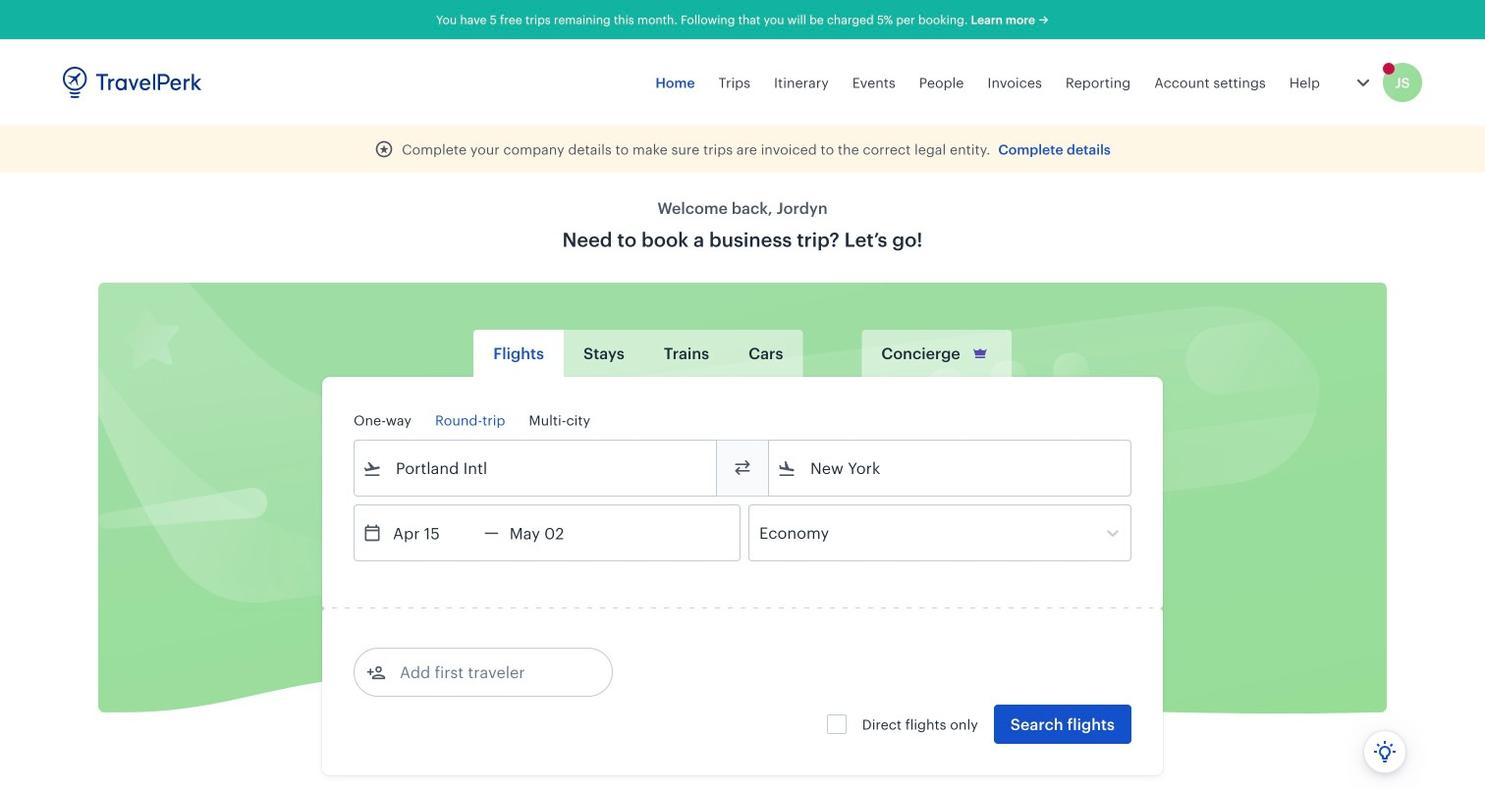 Task type: locate. For each thing, give the bounding box(es) containing it.
Add first traveler search field
[[386, 657, 590, 689]]

From search field
[[382, 453, 691, 484]]

Return text field
[[499, 506, 601, 561]]



Task type: describe. For each thing, give the bounding box(es) containing it.
Depart text field
[[382, 506, 484, 561]]

To search field
[[797, 453, 1105, 484]]



